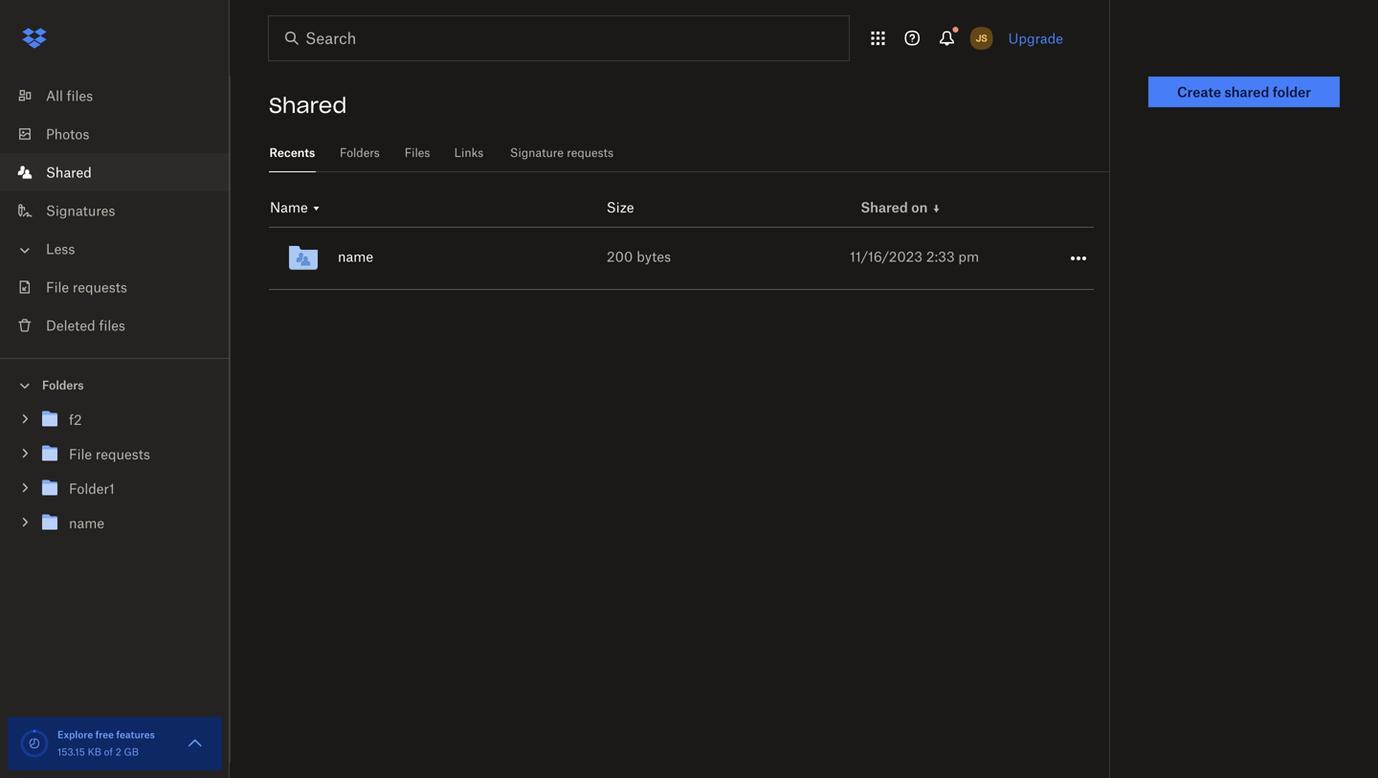 Task type: locate. For each thing, give the bounding box(es) containing it.
folders inside button
[[42, 378, 84, 392]]

quota usage element
[[19, 728, 50, 759]]

1 vertical spatial requests
[[73, 279, 127, 295]]

0 vertical spatial files
[[67, 88, 93, 104]]

requests down f2 link
[[96, 446, 150, 462]]

requests
[[567, 145, 614, 160], [73, 279, 127, 295], [96, 446, 150, 462]]

requests right signature on the top left
[[567, 145, 614, 160]]

list
[[0, 65, 230, 358]]

name button
[[270, 199, 322, 217]]

signatures link
[[15, 191, 230, 230]]

file requests down f2 link
[[69, 446, 150, 462]]

name down folder1
[[69, 515, 104, 531]]

1 vertical spatial name
[[69, 515, 104, 531]]

1 horizontal spatial folders
[[340, 145, 380, 160]]

recents
[[269, 145, 315, 160]]

shared down photos at left
[[46, 164, 92, 180]]

links
[[454, 145, 484, 160]]

1 vertical spatial file requests link
[[38, 442, 214, 468]]

deleted files link
[[15, 306, 230, 345]]

0 vertical spatial name
[[338, 249, 373, 265]]

file requests inside list
[[46, 279, 127, 295]]

signature requests link
[[507, 134, 616, 169]]

0 horizontal spatial name
[[69, 515, 104, 531]]

group
[[0, 399, 230, 555]]

2 vertical spatial requests
[[96, 446, 150, 462]]

2 vertical spatial shared
[[861, 199, 908, 215]]

signature requests
[[510, 145, 614, 160]]

requests inside the signature requests link
[[567, 145, 614, 160]]

deleted files
[[46, 317, 125, 334]]

file requests up deleted files
[[46, 279, 127, 295]]

folders link
[[339, 134, 381, 169]]

kb
[[88, 746, 101, 758]]

folders left files
[[340, 145, 380, 160]]

bytes
[[637, 249, 671, 265]]

requests inside list
[[73, 279, 127, 295]]

less
[[46, 241, 75, 257]]

folders inside tab list
[[340, 145, 380, 160]]

1 horizontal spatial shared
[[269, 92, 347, 119]]

shared inside shared on dropdown button
[[861, 199, 908, 215]]

0 vertical spatial shared
[[269, 92, 347, 119]]

1 vertical spatial shared
[[46, 164, 92, 180]]

name
[[270, 199, 308, 215]]

shared link
[[15, 153, 230, 191]]

requests up deleted files
[[73, 279, 127, 295]]

shared left on
[[861, 199, 908, 215]]

folders
[[340, 145, 380, 160], [42, 378, 84, 392]]

1 horizontal spatial files
[[99, 317, 125, 334]]

0 vertical spatial file
[[46, 279, 69, 295]]

file requests inside group
[[69, 446, 150, 462]]

0 vertical spatial file requests
[[46, 279, 127, 295]]

file requests link
[[15, 268, 230, 306], [38, 442, 214, 468]]

files right all
[[67, 88, 93, 104]]

0 horizontal spatial name link
[[38, 511, 214, 536]]

files link
[[404, 134, 431, 169]]

name link
[[284, 228, 656, 289], [38, 511, 214, 536]]

less image
[[15, 241, 34, 260]]

1 vertical spatial file requests
[[69, 446, 150, 462]]

name right 'name' icon
[[338, 249, 373, 265]]

1 vertical spatial name link
[[38, 511, 214, 536]]

1 horizontal spatial name
[[338, 249, 373, 265]]

files right deleted
[[99, 317, 125, 334]]

size button
[[607, 199, 634, 215]]

folders up the f2
[[42, 378, 84, 392]]

file inside list
[[46, 279, 69, 295]]

file
[[46, 279, 69, 295], [69, 446, 92, 462]]

file down the f2
[[69, 446, 92, 462]]

0 vertical spatial folders
[[340, 145, 380, 160]]

file requests
[[46, 279, 127, 295], [69, 446, 150, 462]]

name
[[338, 249, 373, 265], [69, 515, 104, 531]]

2
[[115, 746, 121, 758]]

tab list
[[269, 134, 1109, 172]]

recents link
[[269, 134, 316, 169]]

0 vertical spatial name link
[[284, 228, 656, 289]]

200 bytes
[[607, 249, 671, 265]]

1 vertical spatial folders
[[42, 378, 84, 392]]

deleted
[[46, 317, 95, 334]]

0 horizontal spatial shared
[[46, 164, 92, 180]]

folders button
[[0, 370, 230, 399]]

file requests link down f2 link
[[38, 442, 214, 468]]

shared
[[269, 92, 347, 119], [46, 164, 92, 180], [861, 199, 908, 215]]

explore free features 153.15 kb of 2 gb
[[57, 729, 155, 758]]

features
[[116, 729, 155, 741]]

0 horizontal spatial folders
[[42, 378, 84, 392]]

folder1 link
[[38, 476, 214, 502]]

shared inside shared link
[[46, 164, 92, 180]]

all files link
[[15, 77, 230, 115]]

0 horizontal spatial files
[[67, 88, 93, 104]]

shared up recents link
[[269, 92, 347, 119]]

1 vertical spatial files
[[99, 317, 125, 334]]

1 vertical spatial file
[[69, 446, 92, 462]]

js button
[[966, 23, 997, 54]]

files for all files
[[67, 88, 93, 104]]

0 vertical spatial requests
[[567, 145, 614, 160]]

shared
[[1225, 84, 1270, 100]]

group containing f2
[[0, 399, 230, 555]]

pm
[[958, 249, 979, 265]]

signatures
[[46, 202, 115, 219]]

files
[[67, 88, 93, 104], [99, 317, 125, 334]]

name inside group
[[69, 515, 104, 531]]

create shared folder button
[[1149, 77, 1340, 107]]

dropbox image
[[15, 19, 54, 57]]

f2
[[69, 412, 82, 428]]

2 horizontal spatial shared
[[861, 199, 908, 215]]

200
[[607, 249, 633, 265]]

file requests link up deleted files
[[15, 268, 230, 306]]

requests inside group
[[96, 446, 150, 462]]

file down less
[[46, 279, 69, 295]]



Task type: vqa. For each thing, say whether or not it's contained in the screenshot.
JP
no



Task type: describe. For each thing, give the bounding box(es) containing it.
photos link
[[15, 115, 230, 153]]

file inside group
[[69, 446, 92, 462]]

shared list item
[[0, 153, 230, 191]]

shared on button
[[861, 199, 942, 217]]

free
[[95, 729, 114, 741]]

shared on
[[861, 199, 928, 215]]

files
[[405, 145, 430, 160]]

create shared folder
[[1177, 84, 1311, 100]]

11/16/2023 2:33 pm
[[850, 249, 979, 265]]

f2 link
[[38, 407, 214, 433]]

size
[[607, 199, 634, 215]]

folder
[[1273, 84, 1311, 100]]

1 horizontal spatial name link
[[284, 228, 656, 289]]

files for deleted files
[[99, 317, 125, 334]]

template stateless image
[[311, 203, 322, 214]]

gb
[[124, 746, 139, 758]]

photos
[[46, 126, 89, 142]]

all
[[46, 88, 63, 104]]

upgrade
[[1009, 30, 1063, 46]]

template stateless image
[[931, 203, 942, 214]]

name image
[[284, 239, 323, 278]]

2:33
[[926, 249, 955, 265]]

0 vertical spatial file requests link
[[15, 268, 230, 306]]

upgrade link
[[1009, 30, 1063, 46]]

11/16/2023
[[850, 249, 923, 265]]

create
[[1177, 84, 1221, 100]]

folder1
[[69, 480, 115, 497]]

list containing all files
[[0, 65, 230, 358]]

of
[[104, 746, 113, 758]]

on
[[911, 199, 928, 215]]

all files
[[46, 88, 93, 104]]

more actions image
[[1067, 247, 1090, 270]]

signature
[[510, 145, 564, 160]]

Search in folder "Dropbox" text field
[[305, 27, 810, 50]]

153.15
[[57, 746, 85, 758]]

links link
[[454, 134, 484, 169]]

explore
[[57, 729, 93, 741]]

js
[[976, 32, 987, 44]]

tab list containing recents
[[269, 134, 1109, 172]]



